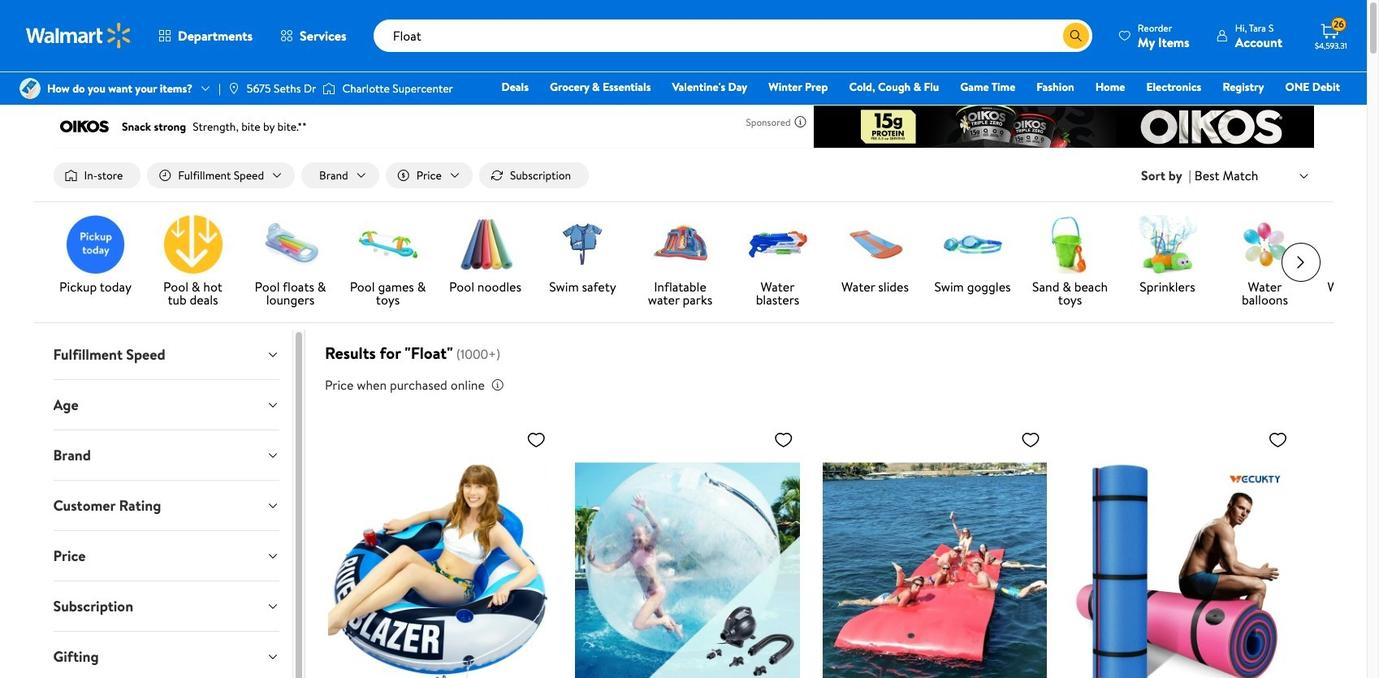 Task type: vqa. For each thing, say whether or not it's contained in the screenshot.
Water blasters image at the right top of the page
yes



Task type: locate. For each thing, give the bounding box(es) containing it.
legal information image
[[491, 379, 504, 392]]

1 tab from the top
[[40, 330, 292, 379]]

 image
[[19, 78, 41, 99], [323, 80, 336, 97]]

pool noodles image
[[456, 215, 515, 274]]

ad disclaimer and feedback image
[[794, 115, 807, 128]]

sunlite sports river raft heavy duty inflatable 53 inch, two grip handles, blue, adult, unisex image
[[328, 423, 553, 678]]

pool savings image
[[164, 215, 222, 274]]

add to favorites list, sunlite sports river raft heavy duty inflatable 53 inch, two grip handles, blue, adult, unisex image
[[527, 430, 546, 450]]

7 tab from the top
[[40, 632, 292, 678]]

odaof 12' x 6' floating water mat for kid and adults, 3-layer foam water floating pad for lake, river, ocean, pool(pink-blue) image
[[823, 423, 1047, 678]]

2 tab from the top
[[40, 380, 292, 430]]

5 tab from the top
[[40, 531, 292, 581]]

walmart image
[[26, 23, 132, 49]]

2m/78" water walking ball inflatable pvc ball free blower zorb ball with zipper image
[[575, 423, 800, 678]]

1 horizontal spatial  image
[[323, 80, 336, 97]]

add to favorites list, odaof 12' x 6' floating water mat for kid and adults, 3-layer foam water floating pad for lake, river, ocean, pool(pink-blue) image
[[1021, 430, 1041, 450]]

swim goggles image
[[944, 215, 1002, 274]]

add to favorites list, 2m/78" water walking ball inflatable pvc ball free blower zorb ball with zipper image
[[774, 430, 793, 450]]

search icon image
[[1070, 29, 1083, 42]]

clear search field text image
[[1044, 29, 1057, 42]]

 image
[[227, 82, 240, 95]]

tab
[[40, 330, 292, 379], [40, 380, 292, 430], [40, 431, 292, 480], [40, 481, 292, 531], [40, 531, 292, 581], [40, 582, 292, 631], [40, 632, 292, 678]]

sand & beach toys image
[[1041, 215, 1100, 274]]



Task type: describe. For each thing, give the bounding box(es) containing it.
6 tab from the top
[[40, 582, 292, 631]]

pool games & toys image
[[359, 215, 417, 274]]

0 horizontal spatial  image
[[19, 78, 41, 99]]

Walmart Site-Wide search field
[[373, 19, 1093, 52]]

swim safety image
[[554, 215, 612, 274]]

3 tab from the top
[[40, 431, 292, 480]]

pickup today image
[[66, 215, 125, 274]]

add to favorites list, spliceable floating water mat for 2 person, vecukty 6 x 6' lily pad floating water pool noodles foam for beach,ocean, lake，pink&blue image
[[1269, 430, 1288, 450]]

spliceable floating water mat for 2 person, vecukty 6 x 6' lily pad floating water pool noodles foam for beach,ocean, lake，pink&blue image
[[1070, 423, 1295, 678]]

water balloons image
[[1236, 215, 1295, 274]]

spinklers image
[[1139, 215, 1197, 274]]

sort and filter section element
[[34, 149, 1334, 202]]

pool floats & loungers image
[[261, 215, 320, 274]]

4 tab from the top
[[40, 481, 292, 531]]

sort by best match image
[[1298, 169, 1311, 182]]

next slide for chipmodulewithimages list image
[[1282, 243, 1321, 282]]

water blasters image
[[749, 215, 807, 274]]

lawn water slides image
[[846, 215, 905, 274]]

inflatable water parks image
[[651, 215, 710, 274]]

Search search field
[[373, 19, 1093, 52]]



